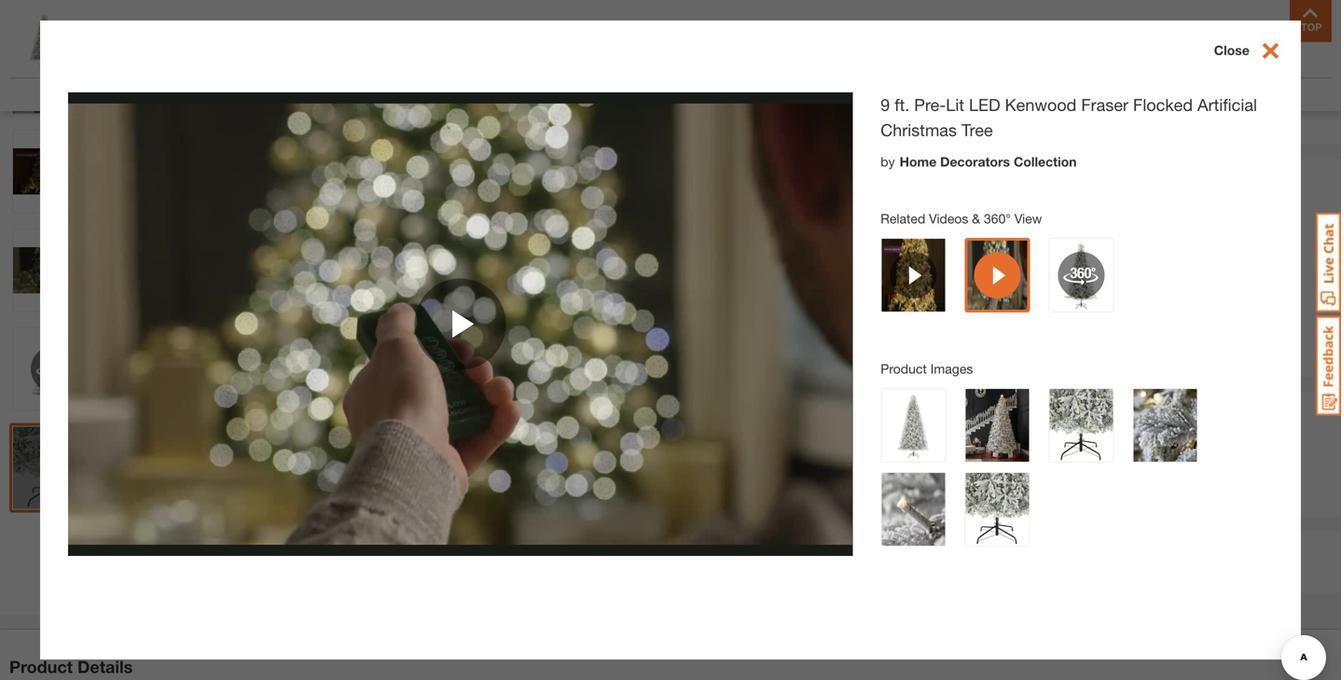 Task type: vqa. For each thing, say whether or not it's contained in the screenshot.
first available from right
yes



Task type: describe. For each thing, give the bounding box(es) containing it.
dec inside delivery monday, dec 18 192 available
[[1041, 253, 1065, 268]]

top button
[[1290, 0, 1332, 42]]

questions
[[738, 86, 797, 102]]

feedback link image
[[1316, 315, 1341, 416]]

within
[[850, 411, 884, 426]]

pre-
[[914, 95, 946, 115]]

- button
[[803, 466, 842, 506]]

free
[[847, 542, 882, 562]]

available inside delivery monday, dec 18 192 available
[[1009, 272, 1060, 288]]

related
[[881, 211, 926, 226]]

6329816941112 image
[[13, 130, 95, 212]]

specifications
[[437, 86, 520, 102]]

live chat image
[[1316, 213, 1341, 312]]

316124656_s01 image
[[13, 328, 95, 410]]

9 for 9 ft
[[875, 103, 883, 119]]

view inside 9 ft. pre-lit led kenwood fraser flocked artificial christmas tree main content
[[1015, 211, 1042, 226]]

collection
[[1014, 154, 1077, 169]]

1
[[888, 411, 895, 426]]

& inside 9 ft. pre-lit led kenwood fraser flocked artificial christmas tree main content
[[972, 211, 981, 226]]

more
[[857, 3, 891, 21]]

home
[[900, 154, 937, 169]]

0 vertical spatial details
[[895, 3, 941, 21]]

to inside button
[[407, 490, 419, 506]]

order
[[813, 411, 846, 426]]

9 ft. pre-lit led kenwood fraser flocked artificial christmas tree main content
[[0, 0, 1341, 680]]

1 horizontal spatial by
[[1015, 411, 1029, 426]]

daly
[[861, 169, 887, 185]]

mon, december 18
[[813, 411, 1132, 446]]

product inside 9 ft. pre-lit led kenwood fraser flocked artificial christmas tree main content
[[881, 361, 927, 376]]

hover
[[329, 490, 364, 506]]

29
[[897, 253, 911, 268]]

or
[[1081, 542, 1098, 562]]

store inside ship to store dec 26 - dec 29 192 available
[[881, 221, 928, 243]]

fraser
[[1081, 95, 1129, 115]]

by home decorators collection
[[881, 154, 1077, 169]]

2 dec from the left
[[868, 253, 893, 268]]

by inside 9 ft. pre-lit led kenwood fraser flocked artificial christmas tree main content
[[881, 154, 895, 169]]

daly city button
[[861, 169, 913, 185]]

pickup
[[803, 169, 843, 185]]

pickup at daly city
[[803, 169, 913, 185]]

available inside ship to store dec 26 - dec 29 192 available
[[838, 272, 889, 288]]

order within 1 hr 59 mins to get it by
[[813, 411, 1033, 426]]

to 94015
[[827, 430, 883, 446]]

christmas
[[881, 120, 957, 140]]

18 inside delivery monday, dec 18 192 available
[[1069, 253, 1084, 268]]

easy
[[903, 542, 941, 562]]

- inside ship to store dec 26 - dec 29 192 available
[[859, 253, 865, 268]]

7.5 ft button
[[803, 92, 855, 130]]

flocked
[[1133, 95, 1193, 115]]

close
[[1214, 42, 1250, 58]]

delivery monday, dec 18 192 available
[[984, 221, 1084, 288]]

product image image
[[14, 9, 75, 70]]

hover image to zoom button
[[113, 0, 673, 508]]

returns
[[946, 542, 1009, 562]]

home decorators collection pre lit christmas trees 21hd10010 e1.1 image
[[13, 31, 95, 113]]

close image
[[1250, 39, 1282, 62]]

close button
[[1214, 39, 1301, 64]]

hover image to zoom
[[329, 490, 456, 506]]

related videos & 360° view
[[881, 211, 1042, 226]]

18 inside mon, december 18
[[813, 430, 827, 446]]



Task type: locate. For each thing, give the bounding box(es) containing it.
0 horizontal spatial -
[[818, 472, 827, 499]]

-
[[859, 253, 865, 268], [818, 472, 827, 499]]

0 horizontal spatial details
[[77, 657, 133, 677]]

192
[[813, 272, 835, 288], [984, 272, 1005, 288]]

view left more
[[821, 3, 853, 21]]

city
[[890, 169, 913, 185]]

1 horizontal spatial available
[[1009, 272, 1060, 288]]

0 vertical spatial 18
[[1069, 253, 1084, 268]]

1 vertical spatial 18
[[813, 430, 827, 446]]

1 horizontal spatial &
[[887, 542, 898, 562]]

mins
[[933, 411, 963, 426]]

2 vertical spatial details
[[77, 657, 133, 677]]

- right 26
[[859, 253, 865, 268]]

0 vertical spatial -
[[859, 253, 865, 268]]

to left zoom
[[407, 490, 419, 506]]

18 right monday,
[[1069, 253, 1084, 268]]

0 vertical spatial store
[[881, 221, 928, 243]]

1 vertical spatial &
[[972, 211, 981, 226]]

2 vertical spatial &
[[887, 542, 898, 562]]

1 ft from the left
[[836, 103, 844, 119]]

product details button
[[123, 83, 219, 106], [123, 83, 219, 103], [0, 630, 1341, 680]]

view more details link
[[821, 3, 941, 21]]

1 192 from the left
[[813, 272, 835, 288]]

customer reviews button
[[1081, 84, 1190, 104], [1081, 84, 1190, 104]]

zoom
[[422, 490, 456, 506]]

available down 26
[[838, 272, 889, 288]]

0 horizontal spatial ft
[[836, 103, 844, 119]]

& for easy
[[887, 542, 898, 562]]

1 horizontal spatial view
[[1015, 211, 1042, 226]]

delivery
[[984, 221, 1055, 243]]

2 192 from the left
[[984, 272, 1005, 288]]

1 vertical spatial product
[[881, 361, 927, 376]]

dec left 26
[[813, 253, 838, 268]]

to right ship
[[858, 221, 875, 243]]

videos
[[929, 211, 969, 226]]

view
[[821, 3, 853, 21], [1015, 211, 1042, 226]]

home decorators collection pre lit christmas trees 21hd10010 40.2 image
[[13, 427, 95, 509]]

ft for 7.5 ft
[[836, 103, 844, 119]]

9 inside button
[[875, 103, 883, 119]]

lit
[[946, 95, 965, 115]]

2 horizontal spatial &
[[972, 211, 981, 226]]

2 vertical spatial product
[[9, 657, 73, 677]]

192 inside delivery monday, dec 18 192 available
[[984, 272, 1005, 288]]

0 vertical spatial product
[[123, 85, 172, 100]]

94015
[[846, 430, 883, 446]]

2 horizontal spatial product
[[881, 361, 927, 376]]

to left get
[[967, 411, 978, 426]]

ship
[[813, 221, 852, 243]]

1 horizontal spatial dec
[[868, 253, 893, 268]]

- inside button
[[818, 472, 827, 499]]

0 horizontal spatial dec
[[813, 253, 838, 268]]

by right it
[[1015, 411, 1029, 426]]

ft for 9 ft
[[886, 103, 895, 119]]

0 vertical spatial view
[[821, 3, 853, 21]]

icon image
[[803, 551, 833, 574]]

3 dec from the left
[[1041, 253, 1065, 268]]

store
[[881, 221, 928, 243], [1033, 542, 1076, 562]]

& left answers
[[800, 86, 809, 102]]

ft up christmas
[[886, 103, 895, 119]]

online
[[1102, 542, 1154, 562]]

to inside ship to store dec 26 - dec 29 192 available
[[858, 221, 875, 243]]

2 horizontal spatial dec
[[1041, 253, 1065, 268]]

available
[[838, 272, 889, 288], [1009, 272, 1060, 288]]

dec
[[813, 253, 838, 268], [868, 253, 893, 268], [1041, 253, 1065, 268]]

details
[[895, 3, 941, 21], [176, 85, 219, 100], [77, 657, 133, 677]]

0 horizontal spatial 18
[[813, 430, 827, 446]]

by up daly city button
[[881, 154, 895, 169]]

0 horizontal spatial 192
[[813, 272, 835, 288]]

&
[[800, 86, 809, 102], [972, 211, 981, 226], [887, 542, 898, 562]]

1 horizontal spatial 18
[[1069, 253, 1084, 268]]

9
[[881, 95, 890, 115], [875, 103, 883, 119]]

answers
[[812, 86, 862, 102]]

monday,
[[984, 253, 1037, 268]]

customer reviews
[[1081, 86, 1190, 102]]

reviews
[[1141, 86, 1190, 102]]

0 vertical spatial by
[[881, 154, 895, 169]]

59
[[915, 411, 930, 426]]

hr
[[899, 411, 911, 426]]

dec left 29
[[868, 253, 893, 268]]

360°
[[984, 211, 1011, 226]]

questions & answers
[[738, 86, 862, 102]]

it
[[1004, 411, 1011, 426]]

18
[[1069, 253, 1084, 268], [813, 430, 827, 446]]

1 dec from the left
[[813, 253, 838, 268]]

1 vertical spatial details
[[176, 85, 219, 100]]

available down monday,
[[1009, 272, 1060, 288]]

view more details
[[821, 3, 941, 21]]

0 vertical spatial &
[[800, 86, 809, 102]]

product images
[[881, 361, 973, 376]]

26
[[841, 253, 856, 268]]

store right in
[[1033, 542, 1076, 562]]

ft inside button
[[836, 103, 844, 119]]

images
[[931, 361, 973, 376]]

0 horizontal spatial &
[[800, 86, 809, 102]]

led
[[969, 95, 1001, 115]]

None field
[[842, 466, 881, 506]]

image
[[367, 490, 403, 506]]

ft
[[836, 103, 844, 119], [886, 103, 895, 119]]

2 available from the left
[[1009, 272, 1060, 288]]

1 horizontal spatial ft
[[886, 103, 895, 119]]

6329915406112 image
[[13, 229, 95, 311]]

- down order
[[818, 472, 827, 499]]

customer
[[1081, 86, 1138, 102]]

1 vertical spatial product details
[[9, 657, 133, 677]]

0 vertical spatial product details
[[123, 85, 219, 100]]

1 horizontal spatial 192
[[984, 272, 1005, 288]]

product
[[123, 85, 172, 100], [881, 361, 927, 376], [9, 657, 73, 677]]

view right 360°
[[1015, 211, 1042, 226]]

1 vertical spatial view
[[1015, 211, 1042, 226]]

192 inside ship to store dec 26 - dec 29 192 available
[[813, 272, 835, 288]]

0 horizontal spatial store
[[881, 221, 928, 243]]

ft.
[[895, 95, 910, 115]]

18 down order
[[813, 430, 827, 446]]

9 ft. pre-lit led kenwood fraser flocked artificial christmas tree
[[881, 95, 1257, 140]]

ship to store dec 26 - dec 29 192 available
[[813, 221, 928, 288]]

home decorators collection pre lit christmas trees 21hd10010 64.0 image
[[13, 0, 95, 15]]

0 horizontal spatial available
[[838, 272, 889, 288]]

1 horizontal spatial -
[[859, 253, 865, 268]]

questions & answers button
[[738, 84, 862, 104], [738, 84, 862, 104]]

2 ft from the left
[[886, 103, 895, 119]]

9 inside 9 ft. pre-lit led kenwood fraser flocked artificial christmas tree
[[881, 95, 890, 115]]

0 horizontal spatial view
[[821, 3, 853, 21]]

& left 360°
[[972, 211, 981, 226]]

0 horizontal spatial by
[[881, 154, 895, 169]]

& for answers
[[800, 86, 809, 102]]

& right free
[[887, 542, 898, 562]]

1 horizontal spatial details
[[176, 85, 219, 100]]

ft inside button
[[886, 103, 895, 119]]

at
[[846, 169, 858, 185]]

in
[[1014, 542, 1029, 562]]

free & easy returns in store or online
[[847, 542, 1154, 562]]

mon,
[[1033, 411, 1064, 426]]

+
[[894, 472, 907, 499]]

9 ft
[[875, 103, 895, 119]]

artificial
[[1198, 95, 1257, 115]]

december
[[1068, 411, 1132, 426]]

get
[[982, 411, 1001, 426]]

specifications button
[[437, 84, 520, 104], [437, 84, 520, 104]]

1 vertical spatial -
[[818, 472, 827, 499]]

free
[[813, 301, 847, 317]]

store up 29
[[881, 221, 928, 243]]

tree
[[962, 120, 993, 140]]

kenwood
[[1005, 95, 1077, 115]]

192 down monday,
[[984, 272, 1005, 288]]

9 ft button
[[864, 92, 906, 130]]

7.5
[[814, 103, 832, 119]]

1 vertical spatial store
[[1033, 542, 1076, 562]]

to down order
[[831, 430, 843, 446]]

1 vertical spatial by
[[1015, 411, 1029, 426]]

1 horizontal spatial product
[[123, 85, 172, 100]]

192 up free
[[813, 272, 835, 288]]

1 horizontal spatial store
[[1033, 542, 1076, 562]]

by
[[881, 154, 895, 169], [1015, 411, 1029, 426]]

decorators
[[940, 154, 1010, 169]]

dec right monday,
[[1041, 253, 1065, 268]]

1 available from the left
[[838, 272, 889, 288]]

9 for 9 ft. pre-lit led kenwood fraser flocked artificial christmas tree
[[881, 95, 890, 115]]

+ button
[[881, 466, 920, 506]]

ft right the 7.5
[[836, 103, 844, 119]]

0 horizontal spatial product
[[9, 657, 73, 677]]

2 horizontal spatial details
[[895, 3, 941, 21]]

7.5 ft
[[814, 103, 844, 119]]

to
[[858, 221, 875, 243], [967, 411, 978, 426], [831, 430, 843, 446], [407, 490, 419, 506]]



